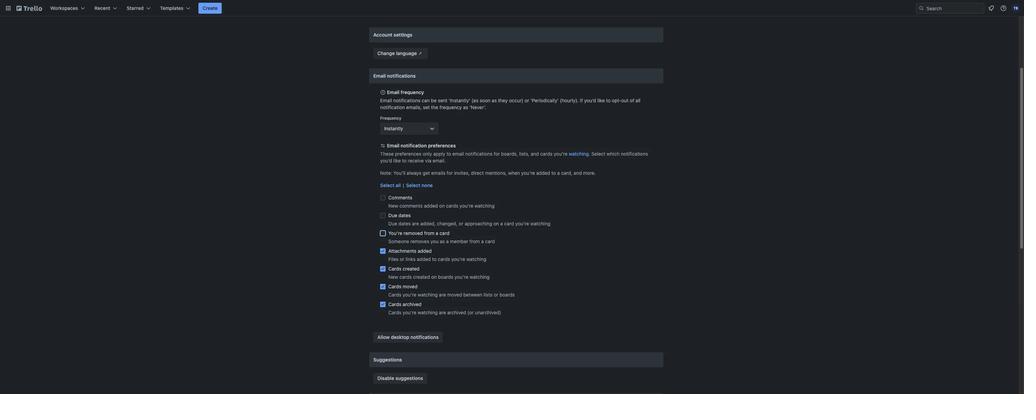 Task type: vqa. For each thing, say whether or not it's contained in the screenshot.
Disable
yes



Task type: locate. For each thing, give the bounding box(es) containing it.
or right lists
[[494, 292, 499, 298]]

new down cards created
[[389, 274, 398, 280]]

cards down someone removes you as a member from a card
[[438, 256, 450, 262]]

workspaces button
[[46, 3, 89, 14]]

0 horizontal spatial for
[[447, 170, 453, 176]]

0 vertical spatial and
[[531, 151, 539, 157]]

1 vertical spatial due
[[389, 221, 397, 227]]

added right links at the bottom of page
[[417, 256, 431, 262]]

are up the cards you're watching are archived (or unarchived)
[[439, 292, 446, 298]]

receive
[[408, 158, 424, 164]]

allow desktop notifications link
[[373, 332, 443, 343]]

are up removed
[[412, 221, 419, 227]]

notifications down email frequency
[[393, 98, 421, 103]]

comments
[[400, 203, 423, 209]]

are for cards archived
[[439, 310, 446, 316]]

notifications right desktop
[[411, 334, 439, 340]]

email
[[453, 151, 464, 157]]

the
[[431, 104, 438, 110]]

1 vertical spatial on
[[494, 221, 499, 227]]

0 vertical spatial frequency
[[401, 89, 424, 95]]

due dates are added, changed, or approaching on a card you're watching
[[389, 221, 551, 227]]

changed,
[[437, 221, 458, 227]]

0 vertical spatial dates
[[399, 213, 411, 218]]

for left boards,
[[494, 151, 500, 157]]

1 horizontal spatial and
[[574, 170, 582, 176]]

2 vertical spatial card
[[485, 239, 495, 244]]

1 vertical spatial boards
[[500, 292, 515, 298]]

due for due dates are added, changed, or approaching on a card you're watching
[[389, 221, 397, 227]]

and right card,
[[574, 170, 582, 176]]

to down you
[[432, 256, 437, 262]]

and right lists, in the top of the page
[[531, 151, 539, 157]]

like inside . select which notifications you'd like to receive via email.
[[394, 158, 401, 164]]

you'd inside . select which notifications you'd like to receive via email.
[[380, 158, 392, 164]]

1 horizontal spatial preferences
[[428, 143, 456, 149]]

0 horizontal spatial you'd
[[380, 158, 392, 164]]

0 vertical spatial new
[[389, 203, 398, 209]]

select right '.'
[[592, 151, 606, 157]]

1 vertical spatial dates
[[399, 221, 411, 227]]

attachments
[[389, 248, 417, 254]]

from right member at the left of the page
[[470, 239, 480, 244]]

boards right lists
[[500, 292, 515, 298]]

2 horizontal spatial card
[[504, 221, 514, 227]]

1 vertical spatial moved
[[447, 292, 462, 298]]

cards right lists, in the top of the page
[[540, 151, 553, 157]]

1 vertical spatial notification
[[401, 143, 427, 149]]

0 horizontal spatial card
[[440, 230, 450, 236]]

on up changed,
[[439, 203, 445, 209]]

created down cards created
[[413, 274, 430, 280]]

card,
[[561, 170, 573, 176]]

archived
[[403, 302, 422, 307], [447, 310, 466, 316]]

watching link
[[569, 151, 589, 157]]

account settings
[[373, 32, 413, 38]]

2 new from the top
[[389, 274, 398, 280]]

from down added,
[[424, 230, 435, 236]]

0 vertical spatial as
[[492, 98, 497, 103]]

1 vertical spatial archived
[[447, 310, 466, 316]]

email for email notifications can be sent 'instantly' (as soon as they occur) or 'periodically' (hourly). if you'd like to opt-out of all notification emails, set the frequency as 'never'.
[[380, 98, 392, 103]]

0 vertical spatial on
[[439, 203, 445, 209]]

1 horizontal spatial for
[[494, 151, 500, 157]]

all left |
[[396, 182, 401, 188]]

0 horizontal spatial preferences
[[395, 151, 422, 157]]

1 horizontal spatial you'd
[[584, 98, 596, 103]]

a right the approaching on the left
[[501, 221, 503, 227]]

frequency down the sent
[[440, 104, 462, 110]]

preferences up receive
[[395, 151, 422, 157]]

notifications inside email notifications can be sent 'instantly' (as soon as they occur) or 'periodically' (hourly). if you'd like to opt-out of all notification emails, set the frequency as 'never'.
[[393, 98, 421, 103]]

1 horizontal spatial frequency
[[440, 104, 462, 110]]

notifications right 'which'
[[621, 151, 648, 157]]

created
[[403, 266, 420, 272], [413, 274, 430, 280]]

0 vertical spatial due
[[389, 213, 397, 218]]

0 vertical spatial like
[[598, 98, 605, 103]]

0 horizontal spatial like
[[394, 158, 401, 164]]

on for cards
[[439, 203, 445, 209]]

settings
[[394, 32, 413, 38]]

'instantly'
[[449, 98, 471, 103]]

you're removed from a card
[[389, 230, 450, 236]]

2 horizontal spatial as
[[492, 98, 497, 103]]

email up the these
[[387, 143, 400, 149]]

on right the approaching on the left
[[494, 221, 499, 227]]

(as
[[472, 98, 479, 103]]

0 vertical spatial you'd
[[584, 98, 596, 103]]

disable
[[378, 376, 394, 381]]

as right you
[[440, 239, 445, 244]]

cards archived
[[389, 302, 422, 307]]

frequency up emails,
[[401, 89, 424, 95]]

suggestions
[[396, 376, 423, 381]]

when
[[508, 170, 520, 176]]

2 dates from the top
[[399, 221, 411, 227]]

due
[[389, 213, 397, 218], [389, 221, 397, 227]]

or right 'occur)'
[[525, 98, 529, 103]]

1 horizontal spatial from
[[470, 239, 480, 244]]

on down files or links added to cards you're watching
[[431, 274, 437, 280]]

1 vertical spatial for
[[447, 170, 453, 176]]

1 vertical spatial like
[[394, 158, 401, 164]]

all
[[636, 98, 641, 103], [396, 182, 401, 188]]

1 vertical spatial are
[[439, 292, 446, 298]]

0 horizontal spatial boards
[[438, 274, 454, 280]]

if
[[580, 98, 583, 103]]

new for new comments added on cards you're watching
[[389, 203, 398, 209]]

0 horizontal spatial from
[[424, 230, 435, 236]]

new down comments at left
[[389, 203, 398, 209]]

cards
[[389, 266, 402, 272], [389, 284, 402, 290], [389, 292, 402, 298], [389, 302, 402, 307], [389, 310, 402, 316]]

a down the approaching on the left
[[481, 239, 484, 244]]

0 vertical spatial notification
[[380, 104, 405, 110]]

search image
[[919, 5, 925, 11]]

boards up cards you're watching are moved between lists or boards at bottom
[[438, 274, 454, 280]]

removes
[[411, 239, 429, 244]]

2 vertical spatial on
[[431, 274, 437, 280]]

to
[[606, 98, 611, 103], [447, 151, 451, 157], [402, 158, 407, 164], [552, 170, 556, 176], [432, 256, 437, 262]]

from
[[424, 230, 435, 236], [470, 239, 480, 244]]

suggestions
[[373, 357, 402, 363]]

2 horizontal spatial on
[[494, 221, 499, 227]]

lists,
[[519, 151, 530, 157]]

tyler black (tylerblack440) image
[[1012, 4, 1020, 12]]

select all button
[[380, 182, 401, 189]]

0 vertical spatial archived
[[403, 302, 422, 307]]

like left opt-
[[598, 98, 605, 103]]

moved up cards archived
[[403, 284, 418, 290]]

as left they
[[492, 98, 497, 103]]

notification up receive
[[401, 143, 427, 149]]

of
[[630, 98, 635, 103]]

new comments added on cards you're watching
[[389, 203, 495, 209]]

all inside email notifications can be sent 'instantly' (as soon as they occur) or 'periodically' (hourly). if you'd like to opt-out of all notification emails, set the frequency as 'never'.
[[636, 98, 641, 103]]

'never'.
[[470, 104, 486, 110]]

Search field
[[925, 3, 985, 13]]

a
[[558, 170, 560, 176], [501, 221, 503, 227], [436, 230, 439, 236], [446, 239, 449, 244], [481, 239, 484, 244]]

select right |
[[406, 182, 421, 188]]

archived down cards moved
[[403, 302, 422, 307]]

all right of
[[636, 98, 641, 103]]

|
[[403, 182, 404, 188]]

email notifications can be sent 'instantly' (as soon as they occur) or 'periodically' (hourly). if you'd like to opt-out of all notification emails, set the frequency as 'never'.
[[380, 98, 641, 110]]

are for cards moved
[[439, 292, 446, 298]]

0 horizontal spatial archived
[[403, 302, 422, 307]]

notifications
[[387, 73, 416, 79], [393, 98, 421, 103], [466, 151, 493, 157], [621, 151, 648, 157], [411, 334, 439, 340]]

5 cards from the top
[[389, 310, 402, 316]]

someone removes you as a member from a card
[[389, 239, 495, 244]]

archived left (or
[[447, 310, 466, 316]]

dates for due dates are added, changed, or approaching on a card you're watching
[[399, 221, 411, 227]]

0 horizontal spatial on
[[431, 274, 437, 280]]

be
[[431, 98, 437, 103]]

cards
[[540, 151, 553, 157], [446, 203, 459, 209], [438, 256, 450, 262], [400, 274, 412, 280]]

back to home image
[[16, 3, 42, 14]]

1 dates from the top
[[399, 213, 411, 218]]

email
[[373, 73, 386, 79], [387, 89, 400, 95], [380, 98, 392, 103], [387, 143, 400, 149]]

direct
[[471, 170, 484, 176]]

more.
[[583, 170, 596, 176]]

email down change
[[373, 73, 386, 79]]

0 horizontal spatial all
[[396, 182, 401, 188]]

0 vertical spatial are
[[412, 221, 419, 227]]

to inside . select which notifications you'd like to receive via email.
[[402, 158, 407, 164]]

select down note:
[[380, 182, 395, 188]]

change
[[378, 50, 395, 56]]

1 horizontal spatial card
[[485, 239, 495, 244]]

3 cards from the top
[[389, 292, 402, 298]]

as down 'instantly'
[[463, 104, 468, 110]]

added
[[537, 170, 551, 176], [424, 203, 438, 209], [418, 248, 432, 254], [417, 256, 431, 262]]

are down cards you're watching are moved between lists or boards at bottom
[[439, 310, 446, 316]]

new cards created on boards you're watching
[[389, 274, 490, 280]]

1 horizontal spatial boards
[[500, 292, 515, 298]]

0 vertical spatial preferences
[[428, 143, 456, 149]]

email for email frequency
[[387, 89, 400, 95]]

1 new from the top
[[389, 203, 398, 209]]

email down email notifications
[[387, 89, 400, 95]]

unarchived)
[[475, 310, 501, 316]]

created down links at the bottom of page
[[403, 266, 420, 272]]

1 horizontal spatial all
[[636, 98, 641, 103]]

cards for cards created
[[389, 266, 402, 272]]

occur)
[[509, 98, 524, 103]]

open information menu image
[[1001, 5, 1007, 12]]

0 horizontal spatial moved
[[403, 284, 418, 290]]

moved left between
[[447, 292, 462, 298]]

cards for cards you're watching are archived (or unarchived)
[[389, 310, 402, 316]]

added up added,
[[424, 203, 438, 209]]

2 cards from the top
[[389, 284, 402, 290]]

1 horizontal spatial on
[[439, 203, 445, 209]]

watching
[[569, 151, 589, 157], [475, 203, 495, 209], [531, 221, 551, 227], [467, 256, 487, 262], [470, 274, 490, 280], [418, 292, 438, 298], [418, 310, 438, 316]]

2 vertical spatial as
[[440, 239, 445, 244]]

or
[[525, 98, 529, 103], [459, 221, 464, 227], [400, 256, 405, 262], [494, 292, 499, 298]]

0 horizontal spatial as
[[440, 239, 445, 244]]

like down the these
[[394, 158, 401, 164]]

dates down comments
[[399, 213, 411, 218]]

to left opt-
[[606, 98, 611, 103]]

dates
[[399, 213, 411, 218], [399, 221, 411, 227]]

1 horizontal spatial select
[[406, 182, 421, 188]]

1 vertical spatial you'd
[[380, 158, 392, 164]]

to left card,
[[552, 170, 556, 176]]

2 vertical spatial are
[[439, 310, 446, 316]]

boards
[[438, 274, 454, 280], [500, 292, 515, 298]]

1 vertical spatial frequency
[[440, 104, 462, 110]]

frequency
[[401, 89, 424, 95], [440, 104, 462, 110]]

email inside email notifications can be sent 'instantly' (as soon as they occur) or 'periodically' (hourly). if you'd like to opt-out of all notification emails, set the frequency as 'never'.
[[380, 98, 392, 103]]

like inside email notifications can be sent 'instantly' (as soon as they occur) or 'periodically' (hourly). if you'd like to opt-out of all notification emails, set the frequency as 'never'.
[[598, 98, 605, 103]]

these
[[380, 151, 394, 157]]

card down the approaching on the left
[[485, 239, 495, 244]]

for right emails
[[447, 170, 453, 176]]

you'd right if
[[584, 98, 596, 103]]

starred
[[127, 5, 144, 11]]

2 horizontal spatial select
[[592, 151, 606, 157]]

you'd
[[584, 98, 596, 103], [380, 158, 392, 164]]

1 horizontal spatial like
[[598, 98, 605, 103]]

card
[[504, 221, 514, 227], [440, 230, 450, 236], [485, 239, 495, 244]]

email up frequency
[[380, 98, 392, 103]]

opt-
[[612, 98, 622, 103]]

1 vertical spatial preferences
[[395, 151, 422, 157]]

1 horizontal spatial moved
[[447, 292, 462, 298]]

1 vertical spatial new
[[389, 274, 398, 280]]

0 vertical spatial all
[[636, 98, 641, 103]]

dates down the due dates
[[399, 221, 411, 227]]

email notifications
[[373, 73, 416, 79]]

like
[[598, 98, 605, 103], [394, 158, 401, 164]]

notification up frequency
[[380, 104, 405, 110]]

card up someone removes you as a member from a card
[[440, 230, 450, 236]]

primary element
[[0, 0, 1025, 16]]

4 cards from the top
[[389, 302, 402, 307]]

on
[[439, 203, 445, 209], [494, 221, 499, 227], [431, 274, 437, 280]]

sm image
[[417, 50, 424, 57]]

soon
[[480, 98, 491, 103]]

0 horizontal spatial and
[[531, 151, 539, 157]]

you'd down the these
[[380, 158, 392, 164]]

1 due from the top
[[389, 213, 397, 218]]

emails,
[[406, 104, 422, 110]]

change language
[[378, 50, 417, 56]]

a up you
[[436, 230, 439, 236]]

due for due dates
[[389, 213, 397, 218]]

2 due from the top
[[389, 221, 397, 227]]

card right the approaching on the left
[[504, 221, 514, 227]]

to left receive
[[402, 158, 407, 164]]

only
[[423, 151, 432, 157]]

1 horizontal spatial as
[[463, 104, 468, 110]]

new for new cards created on boards you're watching
[[389, 274, 398, 280]]

you're
[[389, 230, 403, 236]]

preferences up apply
[[428, 143, 456, 149]]

1 vertical spatial and
[[574, 170, 582, 176]]

1 cards from the top
[[389, 266, 402, 272]]

0 vertical spatial from
[[424, 230, 435, 236]]



Task type: describe. For each thing, give the bounding box(es) containing it.
a left card,
[[558, 170, 560, 176]]

cards up changed,
[[446, 203, 459, 209]]

or right changed,
[[459, 221, 464, 227]]

you'd inside email notifications can be sent 'instantly' (as soon as they occur) or 'periodically' (hourly). if you'd like to opt-out of all notification emails, set the frequency as 'never'.
[[584, 98, 596, 103]]

these preferences only apply to email notifications for boards, lists, and cards you're watching
[[380, 151, 589, 157]]

recent
[[94, 5, 110, 11]]

out
[[622, 98, 629, 103]]

1 vertical spatial from
[[470, 239, 480, 244]]

allow desktop notifications
[[378, 334, 439, 340]]

create
[[203, 5, 218, 11]]

between
[[464, 292, 483, 298]]

note: you'll always get emails for invites, direct mentions, when you're added to a card, and more.
[[380, 170, 596, 176]]

cards moved
[[389, 284, 418, 290]]

or down 'attachments'
[[400, 256, 405, 262]]

0 notifications image
[[988, 4, 996, 12]]

invites,
[[454, 170, 470, 176]]

language
[[396, 50, 417, 56]]

starred button
[[123, 3, 155, 14]]

on for boards
[[431, 274, 437, 280]]

0 vertical spatial for
[[494, 151, 500, 157]]

boards,
[[501, 151, 518, 157]]

email for email notifications
[[373, 73, 386, 79]]

emails
[[431, 170, 446, 176]]

you
[[431, 239, 439, 244]]

you'll
[[394, 170, 406, 176]]

notifications up direct
[[466, 151, 493, 157]]

cards you're watching are moved between lists or boards
[[389, 292, 515, 298]]

templates button
[[156, 3, 194, 14]]

instantly
[[384, 126, 403, 131]]

select all | select none
[[380, 182, 433, 188]]

desktop
[[391, 334, 410, 340]]

added down removes
[[418, 248, 432, 254]]

added,
[[421, 221, 436, 227]]

to left the email
[[447, 151, 451, 157]]

frequency inside email notifications can be sent 'instantly' (as soon as they occur) or 'periodically' (hourly). if you'd like to opt-out of all notification emails, set the frequency as 'never'.
[[440, 104, 462, 110]]

cards you're watching are archived (or unarchived)
[[389, 310, 501, 316]]

(or
[[468, 310, 474, 316]]

cards for cards moved
[[389, 284, 402, 290]]

change language link
[[373, 48, 428, 59]]

cards for cards archived
[[389, 302, 402, 307]]

they
[[498, 98, 508, 103]]

email for email notification preferences
[[387, 143, 400, 149]]

approaching
[[465, 221, 492, 227]]

1 horizontal spatial archived
[[447, 310, 466, 316]]

apply
[[433, 151, 446, 157]]

note:
[[380, 170, 392, 176]]

notifications up email frequency
[[387, 73, 416, 79]]

member
[[450, 239, 469, 244]]

workspaces
[[50, 5, 78, 11]]

0 vertical spatial created
[[403, 266, 420, 272]]

create button
[[199, 3, 222, 14]]

get
[[423, 170, 430, 176]]

someone
[[389, 239, 409, 244]]

allow
[[378, 334, 390, 340]]

0 vertical spatial card
[[504, 221, 514, 227]]

attachments added
[[389, 248, 432, 254]]

0 horizontal spatial frequency
[[401, 89, 424, 95]]

to inside email notifications can be sent 'instantly' (as soon as they occur) or 'periodically' (hourly). if you'd like to opt-out of all notification emails, set the frequency as 'never'.
[[606, 98, 611, 103]]

cards for cards you're watching are moved between lists or boards
[[389, 292, 402, 298]]

notification inside email notifications can be sent 'instantly' (as soon as they occur) or 'periodically' (hourly). if you'd like to opt-out of all notification emails, set the frequency as 'never'.
[[380, 104, 405, 110]]

1 vertical spatial as
[[463, 104, 468, 110]]

0 horizontal spatial select
[[380, 182, 395, 188]]

1 vertical spatial all
[[396, 182, 401, 188]]

disable suggestions
[[378, 376, 423, 381]]

none
[[422, 182, 433, 188]]

0 vertical spatial boards
[[438, 274, 454, 280]]

select inside . select which notifications you'd like to receive via email.
[[592, 151, 606, 157]]

can
[[422, 98, 430, 103]]

email notification preferences
[[387, 143, 456, 149]]

select none button
[[406, 182, 433, 189]]

'periodically'
[[531, 98, 559, 103]]

(hourly).
[[560, 98, 579, 103]]

due dates
[[389, 213, 411, 218]]

notifications inside . select which notifications you'd like to receive via email.
[[621, 151, 648, 157]]

set
[[423, 104, 430, 110]]

templates
[[160, 5, 183, 11]]

files
[[389, 256, 399, 262]]

. select which notifications you'd like to receive via email.
[[380, 151, 648, 164]]

lists
[[484, 292, 493, 298]]

which
[[607, 151, 620, 157]]

added left card,
[[537, 170, 551, 176]]

comments
[[389, 195, 412, 201]]

recent button
[[90, 3, 121, 14]]

links
[[406, 256, 416, 262]]

sent
[[438, 98, 448, 103]]

or inside email notifications can be sent 'instantly' (as soon as they occur) or 'periodically' (hourly). if you'd like to opt-out of all notification emails, set the frequency as 'never'.
[[525, 98, 529, 103]]

disable suggestions link
[[373, 373, 427, 384]]

1 vertical spatial created
[[413, 274, 430, 280]]

0 vertical spatial moved
[[403, 284, 418, 290]]

cards down cards created
[[400, 274, 412, 280]]

.
[[589, 151, 590, 157]]

email.
[[433, 158, 446, 164]]

cards created
[[389, 266, 420, 272]]

files or links added to cards you're watching
[[389, 256, 487, 262]]

email frequency
[[387, 89, 424, 95]]

a left member at the left of the page
[[446, 239, 449, 244]]

frequency
[[380, 116, 402, 121]]

1 vertical spatial card
[[440, 230, 450, 236]]

removed
[[404, 230, 423, 236]]

dates for due dates
[[399, 213, 411, 218]]

account
[[373, 32, 393, 38]]

mentions,
[[485, 170, 507, 176]]

always
[[407, 170, 422, 176]]



